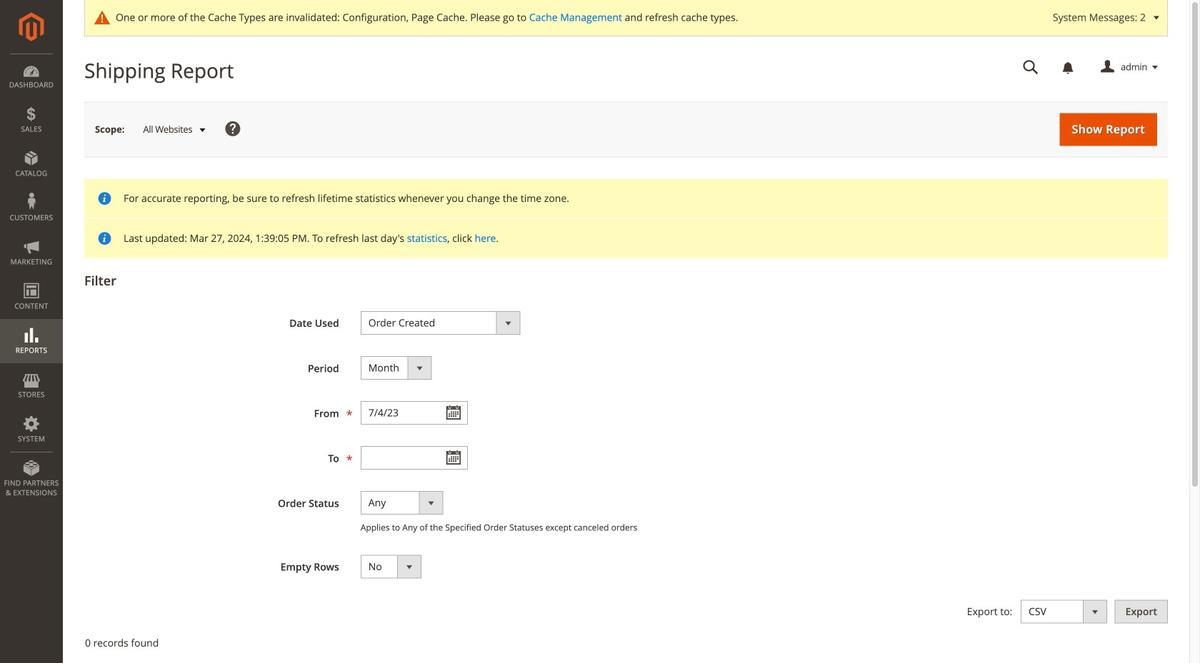 Task type: locate. For each thing, give the bounding box(es) containing it.
menu bar
[[0, 54, 63, 505]]

magento admin panel image
[[19, 12, 44, 41]]

None text field
[[361, 447, 468, 470]]

None text field
[[1013, 55, 1049, 80], [361, 401, 468, 425], [1013, 55, 1049, 80], [361, 401, 468, 425]]



